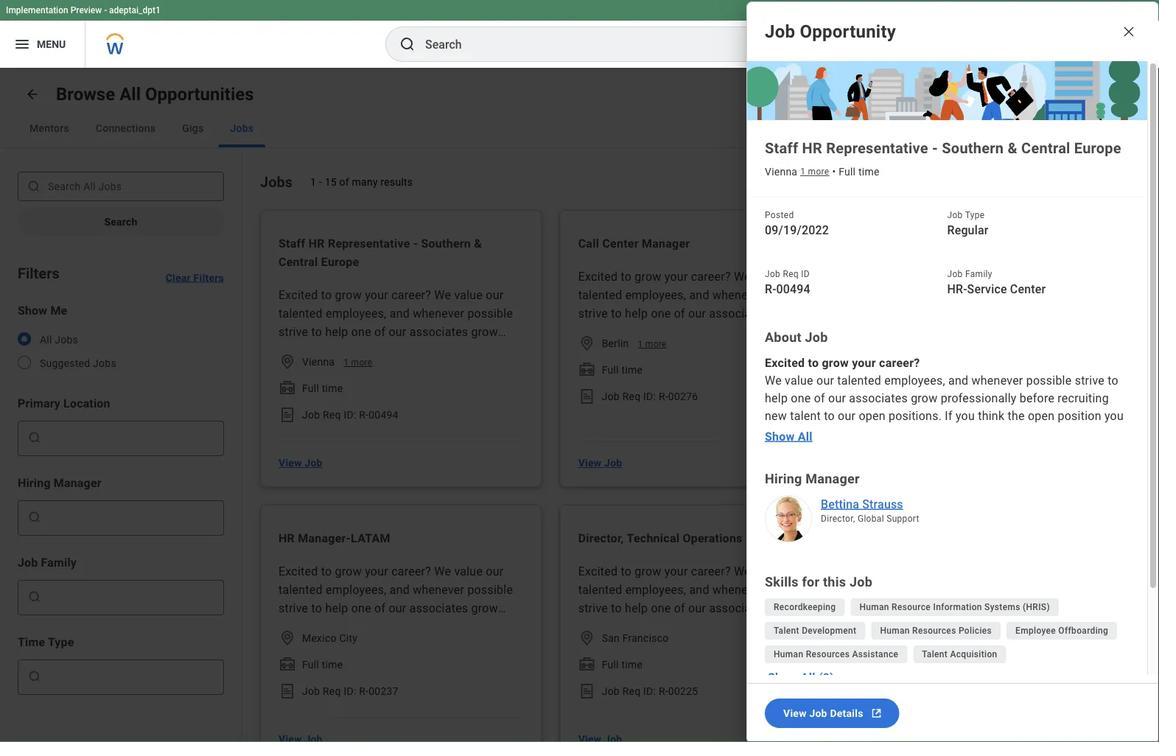 Task type: vqa. For each thing, say whether or not it's contained in the screenshot.
us
no



Task type: locate. For each thing, give the bounding box(es) containing it.
apply!
[[986, 426, 1018, 440]]

for left this
[[802, 575, 820, 590]]

jobrequisitionid image for staff hr representative - southern & central europe
[[279, 406, 296, 424]]

location element for director, technical operations
[[578, 630, 596, 647]]

human for human resources policies
[[880, 626, 910, 636]]

to right strive
[[1108, 373, 1119, 387]]

associates
[[849, 391, 908, 405]]

family inside job family hr-service center
[[966, 269, 993, 279]]

1 vertical spatial resources
[[806, 649, 850, 660]]

more inside vienna 1 more • full time
[[808, 167, 830, 177]]

all left '(9)'
[[801, 670, 816, 684]]

vienna
[[765, 165, 798, 178], [302, 356, 335, 368]]

1 left • on the top right of page
[[801, 167, 806, 177]]

human up show all (9)
[[774, 649, 804, 660]]

employee offboarding
[[1016, 626, 1109, 636]]

our down the talented
[[829, 391, 846, 405]]

1 vertical spatial europe
[[321, 255, 359, 269]]

0 horizontal spatial view job
[[279, 457, 323, 469]]

time down berlin
[[622, 364, 643, 376]]

time
[[18, 635, 45, 649]]

search image
[[399, 35, 417, 53], [27, 510, 42, 525], [27, 590, 42, 604], [27, 669, 42, 684]]

all for show all (9)
[[801, 670, 816, 684]]

0 horizontal spatial view job button
[[273, 448, 329, 478]]

1 vertical spatial more
[[646, 339, 667, 349]]

time inside job opportunity dialog
[[859, 165, 880, 178]]

time
[[859, 165, 880, 178], [622, 364, 643, 376], [922, 364, 943, 376], [322, 382, 343, 394], [322, 659, 343, 671], [622, 659, 643, 671], [922, 659, 943, 671]]

central inside job opportunity dialog
[[1022, 139, 1071, 157]]

time down mexico city
[[322, 659, 343, 671]]

jobs up suggested
[[55, 334, 78, 346]]

1 horizontal spatial view
[[578, 457, 602, 469]]

1 more for manager
[[638, 339, 667, 349]]

human down resource
[[880, 626, 910, 636]]

our right value
[[817, 373, 835, 387]]

& inside staff hr representative - southern & central europe
[[474, 237, 482, 251]]

suggested
[[40, 357, 90, 369]]

1 horizontal spatial staff hr representative - southern & central europe
[[765, 139, 1122, 157]]

0 vertical spatial family
[[966, 269, 993, 279]]

0 horizontal spatial center
[[603, 237, 639, 251]]

job req id : r-00494
[[302, 409, 399, 421]]

Search Workday  search field
[[425, 28, 745, 60]]

type up regular
[[965, 210, 985, 220]]

search image
[[27, 179, 41, 194], [27, 431, 42, 445]]

representative down many
[[328, 237, 410, 251]]

time type
[[18, 635, 74, 649]]

0 vertical spatial &
[[1008, 139, 1018, 157]]

2 vertical spatial human
[[774, 649, 804, 660]]

staff hr representative - southern & central europe down job default image
[[765, 139, 1122, 157]]

all right is
[[798, 429, 813, 443]]

jobrequisitionid image
[[878, 388, 896, 405], [578, 683, 596, 700], [878, 683, 896, 700]]

jobrequisitionid image down the talented
[[878, 388, 896, 405]]

r- inside job req id r-00494
[[765, 282, 777, 296]]

staff hr representative - southern & central europe
[[765, 139, 1122, 157], [279, 237, 482, 269]]

req for director, technical operations
[[623, 685, 641, 697]]

hiring manager
[[765, 471, 860, 487], [18, 476, 102, 490]]

req
[[783, 269, 799, 279], [623, 390, 641, 403], [922, 390, 941, 403], [323, 409, 341, 421], [323, 685, 341, 697], [623, 685, 641, 697]]

talent down human resources policies in the right of the page
[[922, 649, 948, 660]]

1 view job button from the left
[[273, 448, 329, 478]]

full up job req id : r-00225 on the bottom of page
[[602, 659, 619, 671]]

0 vertical spatial staff hr representative - southern & central europe
[[765, 139, 1122, 157]]

value
[[785, 373, 814, 387]]

show left '(9)'
[[768, 670, 798, 684]]

call center manager
[[578, 237, 690, 251]]

resources
[[913, 626, 957, 636], [806, 649, 850, 660]]

0 vertical spatial central
[[1022, 139, 1071, 157]]

jobrequisitionid image left job req id : r-00225 on the bottom of page
[[578, 683, 596, 700]]

center inside job family hr-service center
[[1011, 282, 1046, 296]]

00494
[[777, 282, 811, 296], [369, 409, 399, 421]]

1 vertical spatial our
[[829, 391, 846, 405]]

1 vertical spatial southern
[[421, 237, 471, 251]]

all down "show me"
[[40, 334, 52, 346]]

of right one
[[814, 391, 826, 405]]

time left 'and'
[[922, 364, 943, 376]]

time type element for call center manager
[[578, 361, 596, 379]]

job inside job req id r-00494
[[765, 269, 781, 279]]

jobrequisitionid element for staff hr representative - southern & central europe
[[279, 406, 296, 424]]

2 san from the left
[[902, 632, 920, 644]]

jobrequisitionid element down location icon
[[279, 683, 296, 700]]

mexico
[[302, 632, 337, 644]]

grow
[[822, 356, 849, 370], [911, 391, 938, 405]]

1 san from the left
[[602, 632, 620, 644]]

: for hr manager-latam
[[354, 685, 356, 697]]

2 horizontal spatial view
[[784, 708, 807, 720]]

0 vertical spatial vienna
[[765, 165, 798, 178]]

req inside job req id r-00494
[[783, 269, 799, 279]]

resources up '(9)'
[[806, 649, 850, 660]]

&
[[1008, 139, 1018, 157], [474, 237, 482, 251]]

resources for policies
[[913, 626, 957, 636]]

job inside job family hr-service center
[[948, 269, 963, 279]]

0 horizontal spatial director,
[[578, 532, 624, 546]]

1 horizontal spatial center
[[1011, 282, 1046, 296]]

jobrequisitionid element for hr manager-latam
[[279, 683, 296, 700]]

1 vertical spatial 1 more button
[[638, 338, 667, 350]]

0 horizontal spatial &
[[474, 237, 482, 251]]

0 horizontal spatial vienna
[[302, 356, 335, 368]]

1 vertical spatial center
[[1011, 282, 1046, 296]]

show left 'me' on the left top of the page
[[18, 303, 47, 317]]

excited to grow your career? we value our talented employees, and whenever possible strive to help one of our associates grow professionally before recruiting new talent to our open positions. if you think the open position you see is right for you, we encourage you to apply!
[[765, 356, 1127, 440]]

staff hr representative - southern & central europe down many
[[279, 237, 482, 269]]

1 more up the job req id : r-00494
[[344, 358, 373, 368]]

vienna up posted
[[765, 165, 798, 178]]

view job details button
[[765, 699, 900, 728]]

0 vertical spatial show
[[18, 303, 47, 317]]

more for call center manager
[[646, 339, 667, 349]]

time type image
[[578, 361, 596, 379], [578, 656, 596, 674]]

san francisco up job req id : r-00225 on the bottom of page
[[602, 632, 669, 644]]

2 view job from the left
[[578, 457, 622, 469]]

time type image
[[878, 361, 896, 379], [279, 380, 296, 397], [279, 656, 296, 674], [878, 656, 896, 674]]

:
[[654, 390, 656, 403], [953, 390, 956, 403], [354, 409, 356, 421], [354, 685, 356, 697], [654, 685, 656, 697]]

jobrequisitionid element
[[578, 388, 596, 405], [878, 388, 896, 405], [279, 406, 296, 424], [279, 683, 296, 700], [578, 683, 596, 700], [878, 683, 896, 700]]

hiring
[[765, 471, 803, 487], [18, 476, 51, 490]]

hr-
[[948, 282, 968, 296]]

manager
[[642, 237, 690, 251], [806, 471, 860, 487], [54, 476, 102, 490]]

gigs
[[182, 122, 204, 134]]

full time for hr manager-latam
[[302, 659, 343, 671]]

0 horizontal spatial type
[[48, 635, 74, 649]]

notifications element
[[1027, 28, 1068, 60]]

mentors button
[[18, 109, 81, 147]]

0 horizontal spatial san francisco
[[602, 632, 669, 644]]

1 vertical spatial talent
[[922, 649, 948, 660]]

vienna up the job req id : r-00494
[[302, 356, 335, 368]]

location element for hr manager-latam
[[279, 630, 296, 647]]

1 more button up the job req id : r-00494
[[344, 357, 373, 369]]

san
[[602, 632, 620, 644], [902, 632, 920, 644]]

full time for staff hr representative - southern & central europe
[[302, 382, 343, 394]]

job
[[765, 21, 796, 42], [948, 210, 963, 220], [765, 269, 781, 279], [948, 269, 963, 279], [805, 330, 828, 345], [602, 390, 620, 403], [902, 390, 920, 403], [302, 409, 320, 421], [305, 457, 323, 469], [605, 457, 622, 469], [18, 555, 38, 569], [850, 575, 873, 590], [302, 685, 320, 697], [602, 685, 620, 697], [810, 708, 828, 720]]

full time up job req id : r-00225 on the bottom of page
[[602, 659, 643, 671]]

type for time type
[[48, 635, 74, 649]]

1 more button left • on the top right of page
[[801, 166, 830, 179]]

1 more button right berlin
[[638, 338, 667, 350]]

id
[[802, 269, 810, 279], [644, 390, 654, 403], [943, 390, 953, 403], [344, 409, 354, 421], [344, 685, 354, 697], [644, 685, 654, 697]]

more
[[808, 167, 830, 177], [646, 339, 667, 349], [351, 358, 373, 368]]

all inside show all button
[[798, 429, 813, 443]]

jobrequisitionid image for job req id : r-00225
[[578, 683, 596, 700]]

posted
[[765, 210, 794, 220]]

to right talent
[[824, 409, 835, 423]]

0 vertical spatial time type image
[[578, 361, 596, 379]]

all jobs
[[40, 334, 78, 346]]

show inside show all button
[[765, 429, 795, 443]]

0 vertical spatial 1 more button
[[801, 166, 830, 179]]

1 time type image from the top
[[578, 361, 596, 379]]

2 vertical spatial jobrequisitionid image
[[279, 683, 296, 700]]

for
[[828, 426, 843, 440], [802, 575, 820, 590]]

job family
[[18, 555, 77, 569]]

1 vertical spatial staff hr representative - southern & central europe
[[279, 237, 482, 269]]

time type element
[[578, 361, 596, 379], [878, 361, 896, 379], [279, 380, 296, 397], [279, 656, 296, 674], [578, 656, 596, 674], [878, 656, 896, 674]]

more up the job req id : r-00494
[[351, 358, 373, 368]]

1 vertical spatial vienna
[[302, 356, 335, 368]]

full time down berlin
[[602, 364, 643, 376]]

-
[[104, 5, 107, 15], [933, 139, 938, 157], [319, 176, 322, 188], [413, 237, 418, 251]]

the
[[1008, 409, 1025, 423]]

about job
[[765, 330, 828, 345]]

time type image for call
[[578, 361, 596, 379]]

00494 inside job req id r-00494
[[777, 282, 811, 296]]

view inside job opportunity dialog
[[784, 708, 807, 720]]

san up job req id : r-00225 on the bottom of page
[[602, 632, 620, 644]]

0 vertical spatial type
[[965, 210, 985, 220]]

r- for hr manager-latam
[[359, 685, 369, 697]]

jobrequisitionid image left the job req id : r-00494
[[279, 406, 296, 424]]

search image down the primary
[[27, 431, 42, 445]]

san francisco up the talent acquisition
[[902, 632, 969, 644]]

full time up the job req id : r-00494
[[302, 382, 343, 394]]

time up the job req id : r-00494
[[322, 382, 343, 394]]

jobs right "gigs"
[[230, 122, 254, 134]]

talent down recordkeeping
[[774, 626, 800, 636]]

type right time
[[48, 635, 74, 649]]

jobrequisitionid image left the job req id : r-00276
[[578, 388, 596, 405]]

show down new
[[765, 429, 795, 443]]

one
[[791, 391, 811, 405]]

talent for talent development
[[774, 626, 800, 636]]

time type image for director,
[[578, 656, 596, 674]]

location image for call center manager
[[578, 335, 596, 352]]

director, inside bettina strauss director, global support
[[821, 514, 856, 524]]

city
[[339, 632, 358, 644]]

1 horizontal spatial 1 more
[[638, 339, 667, 349]]

search image down mentors button
[[27, 179, 41, 194]]

1 horizontal spatial filters
[[194, 272, 224, 284]]

0 horizontal spatial hiring manager
[[18, 476, 102, 490]]

open up we
[[859, 409, 886, 423]]

time right • on the top right of page
[[859, 165, 880, 178]]

0 vertical spatial more
[[808, 167, 830, 177]]

emea
[[951, 237, 983, 251]]

location image
[[279, 630, 296, 647]]

0 vertical spatial jobrequisitionid image
[[578, 388, 596, 405]]

think
[[978, 409, 1005, 423]]

francisco up the talent acquisition
[[923, 632, 969, 644]]

1 more button for staff hr representative - southern & central europe
[[344, 357, 373, 369]]

hr manager-emea
[[878, 237, 983, 251]]

1 horizontal spatial central
[[1022, 139, 1071, 157]]

1 horizontal spatial family
[[966, 269, 993, 279]]

view job button for call center manager
[[573, 448, 628, 478]]

jobrequisitionid image for call center manager
[[578, 388, 596, 405]]

0 horizontal spatial 1 more button
[[344, 357, 373, 369]]

0 vertical spatial for
[[828, 426, 843, 440]]

director,
[[821, 514, 856, 524], [578, 532, 624, 546]]

jobrequisitionid image up ext link icon
[[878, 683, 896, 700]]

view job for call center manager
[[578, 457, 622, 469]]

for inside excited to grow your career? we value our talented employees, and whenever possible strive to help one of our associates grow professionally before recruiting new talent to our open positions. if you think the open position you see is right for you, we encourage you to apply!
[[828, 426, 843, 440]]

center right call
[[603, 237, 639, 251]]

director, down bettina at bottom
[[821, 514, 856, 524]]

job opportunity dialog
[[747, 1, 1160, 742]]

0 vertical spatial staff
[[765, 139, 799, 157]]

excited
[[765, 356, 805, 370]]

0 horizontal spatial europe
[[321, 255, 359, 269]]

1 right berlin
[[638, 339, 643, 349]]

human resources assistance
[[774, 649, 899, 660]]

hiring manager inside job opportunity dialog
[[765, 471, 860, 487]]

bettina
[[821, 497, 860, 511]]

show for show all
[[765, 429, 795, 443]]

view job button
[[273, 448, 329, 478], [573, 448, 628, 478]]

center right "service"
[[1011, 282, 1046, 296]]

grow up positions.
[[911, 391, 938, 405]]

(9)
[[819, 670, 835, 684]]

san down resource
[[902, 632, 920, 644]]

vienna inside job opportunity dialog
[[765, 165, 798, 178]]

1 horizontal spatial representative
[[826, 139, 929, 157]]

filters up "show me"
[[18, 265, 59, 282]]

tab list
[[0, 109, 1160, 148]]

you right position
[[1105, 409, 1124, 423]]

operations
[[683, 532, 743, 546]]

southern inside job opportunity dialog
[[942, 139, 1004, 157]]

and
[[949, 373, 969, 387]]

1 vertical spatial human
[[880, 626, 910, 636]]

2 vertical spatial 1 more button
[[344, 357, 373, 369]]

1 view job from the left
[[279, 457, 323, 469]]

1 vertical spatial search image
[[27, 431, 42, 445]]

1 horizontal spatial 1 more button
[[638, 338, 667, 350]]

talented
[[838, 373, 882, 387]]

1 horizontal spatial 00494
[[777, 282, 811, 296]]

our up you,
[[838, 409, 856, 423]]

1 horizontal spatial type
[[965, 210, 985, 220]]

jobs left the 15
[[260, 173, 293, 191]]

human left resource
[[860, 602, 890, 613]]

1 horizontal spatial hiring
[[765, 471, 803, 487]]

filters right the clear
[[194, 272, 224, 284]]

jobrequisitionid image
[[578, 388, 596, 405], [279, 406, 296, 424], [279, 683, 296, 700]]

location element
[[578, 335, 596, 352], [279, 353, 296, 371], [279, 630, 296, 647], [578, 630, 596, 647], [878, 630, 896, 647]]

all
[[120, 84, 141, 105], [40, 334, 52, 346], [798, 429, 813, 443], [801, 670, 816, 684]]

talent acquisition
[[922, 649, 998, 660]]

1 more right berlin
[[638, 339, 667, 349]]

vienna for vienna 1 more • full time
[[765, 165, 798, 178]]

0 horizontal spatial of
[[340, 176, 349, 188]]

primary
[[18, 396, 60, 410]]

00044
[[968, 390, 998, 403]]

director, left technical
[[578, 532, 624, 546]]

2 view job button from the left
[[573, 448, 628, 478]]

1 vertical spatial jobrequisitionid image
[[279, 406, 296, 424]]

development
[[802, 626, 857, 636]]

jobrequisitionid element left the job req id : r-00494
[[279, 406, 296, 424]]

1 horizontal spatial vienna
[[765, 165, 798, 178]]

location image
[[578, 335, 596, 352], [279, 353, 296, 371], [578, 630, 596, 647], [878, 630, 896, 647]]

menu button
[[0, 21, 85, 68]]

1 horizontal spatial &
[[1008, 139, 1018, 157]]

all up 'connections'
[[120, 84, 141, 105]]

representative up • on the top right of page
[[826, 139, 929, 157]]

jobrequisitionid image down location icon
[[279, 683, 296, 700]]

1 vertical spatial of
[[814, 391, 826, 405]]

full right • on the top right of page
[[839, 165, 856, 178]]

our
[[817, 373, 835, 387], [829, 391, 846, 405], [838, 409, 856, 423]]

1 horizontal spatial of
[[814, 391, 826, 405]]

jobrequisitionid element up ext link icon
[[878, 683, 896, 700]]

browse
[[56, 84, 115, 105]]

0 vertical spatial human
[[860, 602, 890, 613]]

jobs
[[230, 122, 254, 134], [260, 173, 293, 191], [55, 334, 78, 346], [93, 357, 116, 369]]

menu banner
[[0, 0, 1160, 68]]

strive
[[1075, 373, 1105, 387]]

2 horizontal spatial more
[[808, 167, 830, 177]]

1 more button
[[801, 166, 830, 179], [638, 338, 667, 350], [344, 357, 373, 369]]

full time for call center manager
[[602, 364, 643, 376]]

view
[[279, 457, 302, 469], [578, 457, 602, 469], [784, 708, 807, 720]]

arrow left image
[[25, 87, 40, 102]]

1 vertical spatial show
[[765, 429, 795, 443]]

about
[[765, 330, 802, 345]]

1 more button for call center manager
[[638, 338, 667, 350]]

more right berlin
[[646, 339, 667, 349]]

0 horizontal spatial family
[[41, 555, 77, 569]]

jobs right suggested
[[93, 357, 116, 369]]

0 horizontal spatial resources
[[806, 649, 850, 660]]

job req id : r-00237
[[302, 685, 399, 697]]

1 horizontal spatial staff
[[765, 139, 799, 157]]

staff inside job opportunity dialog
[[765, 139, 799, 157]]

1 horizontal spatial director,
[[821, 514, 856, 524]]

human for human resources assistance
[[774, 649, 804, 660]]

2 san francisco from the left
[[902, 632, 969, 644]]

1 horizontal spatial view job
[[578, 457, 622, 469]]

manager- for latam
[[298, 532, 351, 546]]

more left • on the top right of page
[[808, 167, 830, 177]]

0 horizontal spatial staff
[[279, 237, 306, 251]]

0 horizontal spatial francisco
[[623, 632, 669, 644]]

new
[[765, 409, 787, 423]]

: for staff hr representative - southern & central europe
[[354, 409, 356, 421]]

of
[[340, 176, 349, 188], [814, 391, 826, 405]]

r- for staff hr representative - southern & central europe
[[359, 409, 369, 421]]

0 horizontal spatial central
[[279, 255, 318, 269]]

vienna 1 more • full time
[[765, 165, 880, 178]]

2 vertical spatial more
[[351, 358, 373, 368]]

0 horizontal spatial more
[[351, 358, 373, 368]]

0 vertical spatial our
[[817, 373, 835, 387]]

posted 09/19/2022
[[765, 210, 829, 237]]

resources down the human resource information systems (hris)
[[913, 626, 957, 636]]

1 horizontal spatial more
[[646, 339, 667, 349]]

human
[[860, 602, 890, 613], [880, 626, 910, 636], [774, 649, 804, 660]]

open down before
[[1028, 409, 1055, 423]]

grow left your
[[822, 356, 849, 370]]

representative inside staff hr representative - southern & central europe
[[328, 237, 410, 251]]

jobrequisitionid element left the job req id : r-00276
[[578, 388, 596, 405]]

1 vertical spatial director,
[[578, 532, 624, 546]]

implementation preview -   adeptai_dpt1
[[6, 5, 161, 15]]

job inside button
[[810, 708, 828, 720]]

2 francisco from the left
[[923, 632, 969, 644]]

for left you,
[[828, 426, 843, 440]]

1 vertical spatial grow
[[911, 391, 938, 405]]

1 horizontal spatial for
[[828, 426, 843, 440]]

show all button
[[759, 428, 819, 445]]

1 vertical spatial 1 more
[[344, 358, 373, 368]]

search image for manager
[[27, 510, 42, 525]]

filters
[[18, 265, 59, 282], [194, 272, 224, 284]]

0 horizontal spatial 1 more
[[344, 358, 373, 368]]

search image for family
[[27, 590, 42, 604]]

0 horizontal spatial 00494
[[369, 409, 399, 421]]

possible
[[1027, 373, 1072, 387]]

1 vertical spatial &
[[474, 237, 482, 251]]

1 horizontal spatial san francisco
[[902, 632, 969, 644]]

2 vertical spatial our
[[838, 409, 856, 423]]

full right assistance
[[902, 659, 919, 671]]

justify image
[[13, 35, 31, 53]]

1 horizontal spatial hiring manager
[[765, 471, 860, 487]]

representative inside job opportunity dialog
[[826, 139, 929, 157]]

type inside "job type regular"
[[965, 210, 985, 220]]

1 vertical spatial manager-
[[298, 532, 351, 546]]

0 vertical spatial talent
[[774, 626, 800, 636]]

full time down the mexico
[[302, 659, 343, 671]]

2 time type image from the top
[[578, 656, 596, 674]]

show all (9) button
[[765, 670, 840, 684]]

of right the 15
[[340, 176, 349, 188]]

0 horizontal spatial representative
[[328, 237, 410, 251]]

1 francisco from the left
[[623, 632, 669, 644]]

0 horizontal spatial open
[[859, 409, 886, 423]]

see
[[765, 426, 784, 440]]

0 vertical spatial center
[[603, 237, 639, 251]]

1 horizontal spatial francisco
[[923, 632, 969, 644]]

many
[[352, 176, 378, 188]]

opportunities
[[145, 84, 254, 105]]

0 horizontal spatial manager
[[54, 476, 102, 490]]

you
[[956, 409, 975, 423], [1105, 409, 1124, 423], [949, 426, 969, 440]]

0 vertical spatial 00494
[[777, 282, 811, 296]]

search image for type
[[27, 669, 42, 684]]

preview
[[71, 5, 102, 15]]

francisco up job req id : r-00225 on the bottom of page
[[623, 632, 669, 644]]

1 san francisco from the left
[[602, 632, 669, 644]]

1 horizontal spatial view job button
[[573, 448, 628, 478]]

0 vertical spatial manager-
[[898, 237, 951, 251]]

more for staff hr representative - southern & central europe
[[351, 358, 373, 368]]



Task type: describe. For each thing, give the bounding box(es) containing it.
: for call center manager
[[654, 390, 656, 403]]

id inside job req id r-00494
[[802, 269, 810, 279]]

adeptai_dpt1
[[109, 5, 161, 15]]

1 vertical spatial 00494
[[369, 409, 399, 421]]

1 left the 15
[[310, 176, 316, 188]]

1 horizontal spatial grow
[[911, 391, 938, 405]]

position
[[1058, 409, 1102, 423]]

location image for staff hr representative - southern & central europe
[[279, 353, 296, 371]]

primary location
[[18, 396, 110, 410]]

type for job type regular
[[965, 210, 985, 220]]

0 horizontal spatial staff hr representative - southern & central europe
[[279, 237, 482, 269]]

req for call center manager
[[623, 390, 641, 403]]

recordkeeping
[[774, 602, 836, 613]]

1 vertical spatial for
[[802, 575, 820, 590]]

id for hr manager-latam
[[344, 685, 354, 697]]

hiring inside job opportunity dialog
[[765, 471, 803, 487]]

staff hr representative - southern & central europe inside job opportunity dialog
[[765, 139, 1122, 157]]

ext link image
[[870, 706, 884, 721]]

location element for call center manager
[[578, 335, 596, 352]]

req for hr manager-latam
[[323, 685, 341, 697]]

full time for director, technical operations
[[602, 659, 643, 671]]

you down "if"
[[949, 426, 969, 440]]

1 inside vienna 1 more • full time
[[801, 167, 806, 177]]

menu
[[37, 38, 66, 50]]

positions.
[[889, 409, 942, 423]]

this
[[823, 575, 846, 590]]

europe inside staff hr representative - southern & central europe
[[321, 255, 359, 269]]

talent
[[790, 409, 821, 423]]

support
[[887, 514, 920, 524]]

full inside job opportunity dialog
[[839, 165, 856, 178]]

job req id : r-00044
[[902, 390, 998, 403]]

1 vertical spatial central
[[279, 255, 318, 269]]

details
[[830, 708, 864, 720]]

1 up the job req id : r-00494
[[344, 358, 349, 368]]

filters inside button
[[194, 272, 224, 284]]

0 vertical spatial search image
[[27, 179, 41, 194]]

talent for talent acquisition
[[922, 649, 948, 660]]

we
[[871, 426, 886, 440]]

me
[[50, 303, 67, 317]]

hr inside staff hr representative - southern & central europe
[[309, 237, 325, 251]]

bettina strauss link
[[821, 495, 1130, 513]]

of inside excited to grow your career? we value our talented employees, and whenever possible strive to help one of our associates grow professionally before recruiting new talent to our open positions. if you think the open position you see is right for you, we encourage you to apply!
[[814, 391, 826, 405]]

strauss
[[863, 497, 904, 511]]

: for director, technical operations
[[654, 685, 656, 697]]

policies
[[959, 626, 992, 636]]

browse all opportunities
[[56, 84, 254, 105]]

clear filters
[[166, 272, 224, 284]]

systems
[[985, 602, 1021, 613]]

close environment banner image
[[1143, 5, 1152, 14]]

talent development
[[774, 626, 857, 636]]

job opportunity
[[765, 21, 896, 42]]

time type element for director, technical operations
[[578, 656, 596, 674]]

search button
[[18, 207, 224, 237]]

job type regular
[[948, 210, 989, 237]]

human for human resource information systems (hris)
[[860, 602, 890, 613]]

to down think
[[972, 426, 983, 440]]

- inside menu banner
[[104, 5, 107, 15]]

before
[[1020, 391, 1055, 405]]

view for staff hr representative - southern & central europe
[[279, 457, 302, 469]]

id for director, technical operations
[[644, 685, 654, 697]]

mexico city
[[302, 632, 358, 644]]

& inside job opportunity dialog
[[1008, 139, 1018, 157]]

show for show me
[[18, 303, 47, 317]]

id for call center manager
[[644, 390, 654, 403]]

1 horizontal spatial manager
[[642, 237, 690, 251]]

job default image image
[[748, 61, 1148, 120]]

time up job req id : r-00225 on the bottom of page
[[622, 659, 643, 671]]

x image
[[1122, 24, 1137, 39]]

jobrequisitionid element for call center manager
[[578, 388, 596, 405]]

encourage
[[889, 426, 946, 440]]

hr manager-latam
[[279, 532, 390, 546]]

r- for call center manager
[[659, 390, 669, 403]]

- inside job opportunity dialog
[[933, 139, 938, 157]]

acquisition
[[951, 649, 998, 660]]

results
[[381, 176, 413, 188]]

europe inside job opportunity dialog
[[1075, 139, 1122, 157]]

time type element for staff hr representative - southern & central europe
[[279, 380, 296, 397]]

all for show all
[[798, 429, 813, 443]]

00237
[[369, 685, 399, 697]]

job inside "job type regular"
[[948, 210, 963, 220]]

you right "if"
[[956, 409, 975, 423]]

full time left 'and'
[[902, 364, 943, 376]]

information
[[934, 602, 983, 613]]

regular
[[948, 223, 989, 237]]

berlin
[[602, 337, 629, 349]]

jobs inside button
[[230, 122, 254, 134]]

1 more for representative
[[344, 358, 373, 368]]

00225
[[669, 685, 698, 697]]

(hris)
[[1023, 602, 1050, 613]]

search
[[104, 216, 138, 228]]

hr inside job opportunity dialog
[[802, 139, 823, 157]]

r- for director, technical operations
[[659, 685, 669, 697]]

implementation
[[6, 5, 68, 15]]

time type element for hr manager-latam
[[279, 656, 296, 674]]

clear filters button
[[166, 254, 224, 284]]

connections button
[[84, 109, 167, 147]]

jobrequisitionid image for job req id : r-00044
[[878, 388, 896, 405]]

connections
[[96, 122, 156, 134]]

mentors
[[29, 122, 69, 134]]

resources for assistance
[[806, 649, 850, 660]]

job req id r-00494
[[765, 269, 811, 296]]

view job for staff hr representative - southern & central europe
[[279, 457, 323, 469]]

show me
[[18, 303, 67, 317]]

if
[[945, 409, 953, 423]]

show for show all (9)
[[768, 670, 798, 684]]

gigs button
[[170, 109, 216, 147]]

req for staff hr representative - southern & central europe
[[323, 409, 341, 421]]

profile logan mcneil element
[[1109, 28, 1151, 60]]

help
[[765, 391, 788, 405]]

jobs button
[[219, 109, 266, 147]]

resource
[[892, 602, 931, 613]]

show all (9)
[[768, 670, 835, 684]]

suggested jobs
[[40, 357, 116, 369]]

recruiting
[[1058, 391, 1109, 405]]

view job button for staff hr representative - southern & central europe
[[273, 448, 329, 478]]

00276
[[669, 390, 698, 403]]

1 - 15 of many results
[[310, 176, 413, 188]]

clear
[[166, 272, 191, 284]]

time down human resources policies in the right of the page
[[922, 659, 943, 671]]

2 open from the left
[[1028, 409, 1055, 423]]

family for job family
[[41, 555, 77, 569]]

family for job family hr-service center
[[966, 269, 993, 279]]

staff inside staff hr representative - southern & central europe
[[279, 237, 306, 251]]

you,
[[846, 426, 868, 440]]

location image for director, technical operations
[[578, 630, 596, 647]]

all for browse all opportunities
[[120, 84, 141, 105]]

we
[[765, 373, 782, 387]]

employee
[[1016, 626, 1056, 636]]

id for staff hr representative - southern & central europe
[[344, 409, 354, 421]]

offboarding
[[1059, 626, 1109, 636]]

technical
[[627, 532, 680, 546]]

jobrequisitionid element down the talented
[[878, 388, 896, 405]]

job family hr-service center
[[948, 269, 1046, 296]]

assistance
[[853, 649, 899, 660]]

2 horizontal spatial 1 more button
[[801, 166, 830, 179]]

my tasks element
[[1068, 28, 1109, 60]]

human resource information systems (hris)
[[860, 602, 1050, 613]]

vienna for vienna
[[302, 356, 335, 368]]

0 horizontal spatial grow
[[822, 356, 849, 370]]

opportunity
[[800, 21, 896, 42]]

full up associates
[[902, 364, 919, 376]]

full down berlin
[[602, 364, 619, 376]]

0 horizontal spatial hiring
[[18, 476, 51, 490]]

service
[[968, 282, 1007, 296]]

full time down human resources policies in the right of the page
[[902, 659, 943, 671]]

call
[[578, 237, 599, 251]]

to up value
[[808, 356, 819, 370]]

is
[[787, 426, 797, 440]]

full down the mexico
[[302, 659, 319, 671]]

Search All Jobs text field
[[18, 172, 224, 201]]

1 open from the left
[[859, 409, 886, 423]]

view job details
[[784, 708, 864, 720]]

0 horizontal spatial filters
[[18, 265, 59, 282]]

tab list containing mentors
[[0, 109, 1160, 148]]

full up the job req id : r-00494
[[302, 382, 319, 394]]

location element for staff hr representative - southern & central europe
[[279, 353, 296, 371]]

whenever
[[972, 373, 1024, 387]]

professionally
[[941, 391, 1017, 405]]

manager- for emea
[[898, 237, 951, 251]]

jobrequisitionid image for hr manager-latam
[[279, 683, 296, 700]]

jobrequisitionid element for director, technical operations
[[578, 683, 596, 700]]

manager inside job opportunity dialog
[[806, 471, 860, 487]]

view for call center manager
[[578, 457, 602, 469]]

search image inside menu banner
[[399, 35, 417, 53]]



